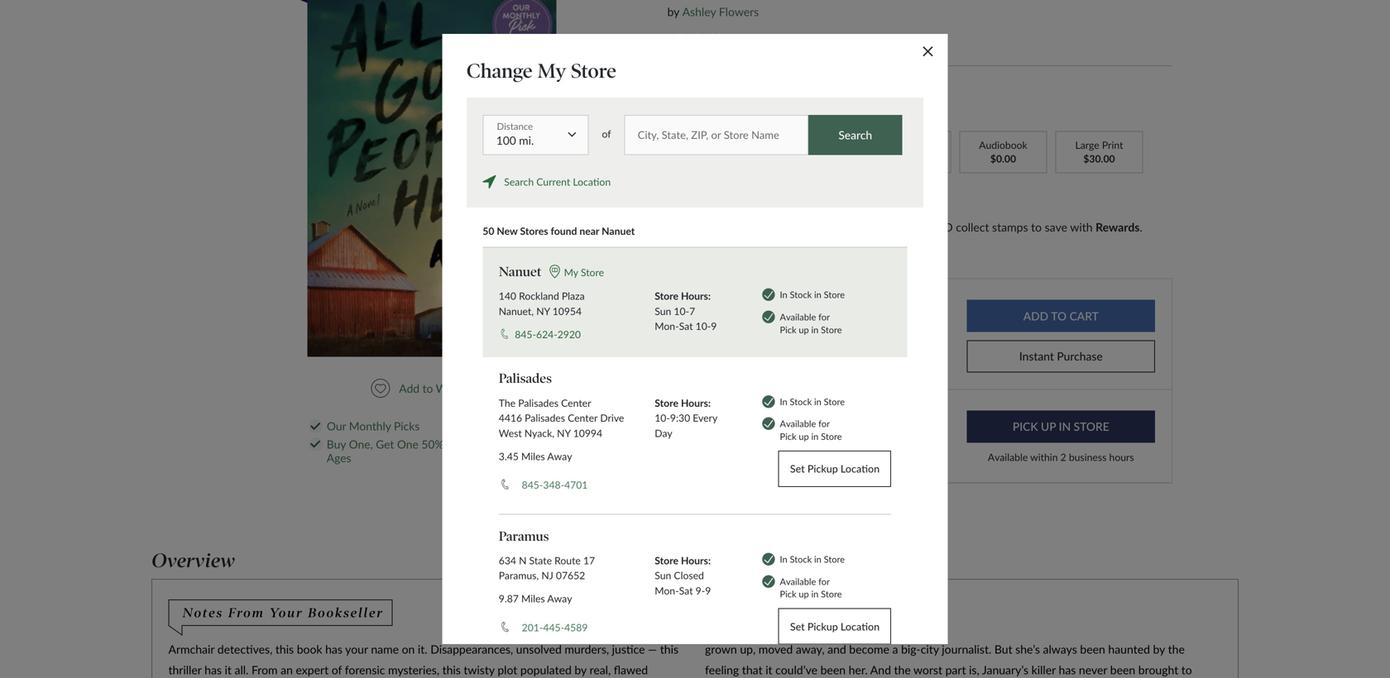 Task type: vqa. For each thing, say whether or not it's contained in the screenshot.
the middle 10-
yes



Task type: describe. For each thing, give the bounding box(es) containing it.
the palisades center 4416 palisades center drive west nyack, ny 10994
[[499, 397, 625, 439]]

0 horizontal spatial to
[[423, 382, 433, 396]]

and collect stamps to save with rewards . 10 stamps = $5 reward learn more
[[668, 220, 1143, 252]]

in
[[737, 408, 750, 423]]

$0.00
[[991, 153, 1017, 165]]

1 vertical spatial center
[[568, 412, 598, 424]]

up for paramus
[[799, 589, 810, 600]]

armchair
[[168, 643, 215, 657]]

bopis small image
[[550, 266, 560, 279]]

1 in stock in store element from the top
[[780, 289, 845, 302]]

available for buy online, pick up in store element for paramus
[[780, 576, 843, 602]]

state
[[529, 555, 552, 567]]

store hours: 10-9:30 every day
[[655, 397, 718, 439]]

qualifies
[[685, 318, 730, 332]]

nanuet for 50 new
[[602, 225, 635, 237]]

large print $30.00
[[1076, 139, 1124, 165]]

in for palisades
[[780, 396, 788, 408]]

store inside store hours: sun 10-7 mon-sat 10-9
[[655, 290, 679, 302]]

. inside and collect stamps to save with rewards . 10 stamps = $5 reward learn more
[[1140, 220, 1143, 234]]

twisty
[[464, 664, 495, 678]]

1 vertical spatial 10
[[816, 354, 828, 366]]

348-
[[543, 479, 565, 491]]

845- for 624-
[[515, 329, 537, 341]]

plot
[[498, 664, 518, 678]]

140
[[499, 290, 517, 302]]

0 vertical spatial has
[[325, 643, 343, 657]]

50 new stores found near nanuet
[[483, 225, 635, 237]]

1 available image from the top
[[763, 396, 775, 409]]

9-
[[696, 585, 706, 597]]

by inside choose expedited shipping at checkout for delivery by
[[711, 354, 721, 366]]

100
[[497, 134, 516, 147]]

forensic
[[345, 664, 385, 678]]

it
[[225, 664, 232, 678]]

day
[[655, 427, 673, 439]]

$30.00
[[1084, 153, 1116, 165]]

closed
[[674, 570, 705, 582]]

1 in from the top
[[780, 289, 788, 301]]

in stock in store element for palisades
[[780, 396, 845, 409]]

10994
[[574, 427, 603, 439]]

near
[[580, 225, 600, 237]]

845- for 348-
[[522, 479, 543, 491]]

wednesday, january 10
[[724, 354, 828, 366]]

nearby stores
[[791, 450, 862, 464]]

change my store dialog
[[443, 34, 948, 679]]

available for buy online, pick up in store element for palisades
[[780, 418, 843, 444]]

overview
[[151, 550, 236, 574]]

to inside and collect stamps to save with rewards . 10 stamps = $5 reward learn more
[[1032, 220, 1042, 234]]

ebook $12.99
[[892, 139, 924, 165]]

available for sun closed
[[780, 577, 817, 588]]

nanuet for pick
[[731, 429, 770, 443]]

stock for paramus
[[790, 554, 812, 565]]

available for pick up in store for paramus
[[780, 577, 843, 600]]

get
[[376, 438, 394, 451]]

store inside store hours: sun closed mon-sat 9-9
[[655, 555, 679, 567]]

for inside buy one, get one 50% off books for all ages
[[500, 438, 515, 451]]

4416
[[499, 412, 522, 424]]

all.
[[235, 664, 249, 678]]

2 horizontal spatial this
[[661, 643, 679, 657]]

of inside the change my store dialog
[[602, 128, 611, 140]]

pick
[[685, 408, 714, 423]]

for inside ship this item qualifies for free shipping
[[733, 318, 747, 332]]

unsolved
[[516, 643, 562, 657]]

available image for paramus
[[763, 576, 775, 602]]

1 horizontal spatial 10-
[[674, 305, 690, 317]]

1 available for pick up in store from the top
[[780, 312, 843, 336]]

of inside "armchair detectives, this book has your name on it. disappearances, unsolved murders, justice — this thriller has it all. from an expert of forensic mysteries, this twisty plot populated by real, flawe"
[[332, 664, 342, 678]]

0 vertical spatial palisades
[[499, 371, 552, 387]]

1 stock from the top
[[790, 289, 812, 301]]

stock for palisades
[[790, 396, 812, 408]]

mi.
[[519, 134, 534, 147]]

disappearances,
[[431, 643, 513, 657]]

up for palisades
[[799, 431, 810, 443]]

audiobook
[[980, 139, 1028, 151]]

books
[[466, 438, 498, 451]]

route
[[555, 555, 581, 567]]

sun for sun closed
[[655, 570, 672, 582]]

this
[[716, 297, 745, 312]]

store
[[753, 408, 793, 423]]

buy
[[327, 438, 346, 451]]

write
[[804, 33, 834, 47]]

in for paramus
[[780, 554, 788, 565]]

1 pick from the top
[[780, 324, 797, 336]]

a
[[836, 33, 844, 47]]

50%
[[422, 438, 444, 451]]

phone image for 845-624-2920
[[499, 329, 511, 339]]

by ashley flowers
[[668, 5, 759, 19]]

1 horizontal spatial by
[[668, 5, 680, 19]]

shipping inside ship this item qualifies for free shipping
[[775, 318, 819, 332]]

my store
[[564, 266, 604, 279]]

1 vertical spatial 10-
[[696, 321, 711, 333]]

real,
[[590, 664, 611, 678]]

print
[[1103, 139, 1124, 151]]

instant purchase
[[1020, 350, 1103, 364]]

$23.99
[[700, 153, 732, 165]]

0 vertical spatial from
[[228, 606, 265, 621]]

business hours
[[1070, 451, 1135, 463]]

$18.00
[[668, 94, 745, 122]]

9 inside store hours: sun closed mon-sat 9-9
[[706, 585, 711, 597]]

sun for sun 10-7
[[655, 305, 672, 317]]

west
[[499, 427, 522, 439]]

and
[[928, 220, 954, 234]]

all good people here: a novel image
[[308, 0, 557, 357]]

hardcover $23.99
[[693, 139, 739, 165]]

ny inside 140 rockland plaza nanuet, ny 10954
[[537, 305, 550, 317]]

1 up from the top
[[799, 324, 810, 336]]

634 n state route 17 paramus, nj 07652
[[499, 555, 595, 582]]

—
[[648, 643, 658, 657]]

name
[[371, 643, 399, 657]]

=
[[723, 238, 730, 252]]

ship
[[685, 297, 714, 312]]

save
[[1045, 220, 1068, 234]]

available for pick up in store for palisades
[[780, 419, 843, 443]]

justice
[[612, 643, 645, 657]]

delivery
[[901, 341, 936, 353]]

search for search
[[839, 128, 873, 142]]

available for sun 10-7
[[780, 312, 817, 323]]

detectives,
[[218, 643, 273, 657]]

change
[[467, 59, 533, 83]]

your
[[269, 606, 303, 621]]

1 vertical spatial has
[[205, 664, 222, 678]]

stores
[[520, 225, 549, 237]]

10- inside store hours: 10-9:30 every day
[[655, 412, 671, 424]]

current
[[537, 176, 571, 188]]

off
[[447, 438, 464, 451]]

thriller
[[168, 664, 202, 678]]

january
[[780, 354, 814, 366]]

9:30
[[671, 412, 691, 424]]

845-348-4701 link
[[514, 479, 588, 491]]

hours: for 10-
[[681, 290, 711, 302]]

book
[[297, 643, 323, 657]]

2 vertical spatial palisades
[[525, 412, 565, 424]]

1 horizontal spatial this
[[443, 664, 461, 678]]

available for 10-9:30 every day
[[780, 419, 817, 430]]

available within 2 business hours
[[988, 451, 1135, 463]]



Task type: locate. For each thing, give the bounding box(es) containing it.
10 right january
[[816, 354, 828, 366]]

distance 100 mi.
[[497, 121, 534, 147]]

flowers
[[719, 5, 759, 19]]

search left ebook
[[839, 128, 873, 142]]

1 check image from the top
[[311, 423, 321, 431]]

armchair detectives, this book has your name on it. disappearances, unsolved murders, justice — this thriller has it all. from an expert of forensic mysteries, this twisty plot populated by real, flawe
[[168, 643, 679, 679]]

check image for our
[[311, 423, 321, 431]]

available image for store hours: sun closed mon-sat 9-9
[[763, 554, 775, 567]]

2 in stock in store from the top
[[780, 396, 845, 408]]

. inside the pick up in store nanuet . check availability at nearby stores
[[770, 429, 772, 443]]

2 sat from the top
[[679, 585, 693, 597]]

by left 'ashley'
[[668, 5, 680, 19]]

1 vertical spatial phone image
[[499, 480, 512, 490]]

3 stock from the top
[[790, 554, 812, 565]]

1 vertical spatial to
[[423, 382, 433, 396]]

1 vertical spatial stamps
[[684, 238, 720, 252]]

nanuet inside the pick up in store nanuet . check availability at nearby stores
[[731, 429, 770, 443]]

it.
[[418, 643, 428, 657]]

to left save
[[1032, 220, 1042, 234]]

2 available for buy online, pick up in store element from the top
[[780, 418, 843, 444]]

2 up from the top
[[799, 431, 810, 443]]

1 horizontal spatial stamps
[[993, 220, 1029, 234]]

0 vertical spatial center
[[561, 397, 592, 409]]

has left your
[[325, 643, 343, 657]]

in stock in store for paramus
[[780, 554, 845, 565]]

1 phone image from the top
[[499, 329, 511, 339]]

ashley
[[683, 5, 716, 19]]

10
[[668, 238, 681, 252], [816, 354, 828, 366]]

0 vertical spatial my
[[538, 59, 567, 83]]

0 horizontal spatial .
[[770, 429, 772, 443]]

search current location
[[504, 176, 611, 188]]

search for search current location
[[504, 176, 534, 188]]

9 inside store hours: sun 10-7 mon-sat 10-9
[[711, 321, 717, 333]]

item
[[748, 297, 779, 312]]

1 vertical spatial of
[[332, 664, 342, 678]]

checkout
[[844, 341, 884, 353]]

1 vertical spatial mon-
[[655, 585, 679, 597]]

check
[[685, 450, 717, 464]]

10 left = at the right
[[668, 238, 681, 252]]

location
[[573, 176, 611, 188]]

0 horizontal spatial has
[[205, 664, 222, 678]]

from up 'detectives,'
[[228, 606, 265, 621]]

845-624-2920
[[515, 329, 581, 341]]

sun inside store hours: sun 10-7 mon-sat 10-9
[[655, 305, 672, 317]]

available image
[[763, 289, 775, 302], [763, 311, 775, 337], [763, 554, 775, 567]]

2 available image from the top
[[763, 311, 775, 337]]

2 vertical spatial in
[[780, 554, 788, 565]]

from inside "armchair detectives, this book has your name on it. disappearances, unsolved murders, justice — this thriller has it all. from an expert of forensic mysteries, this twisty plot populated by real, flawe"
[[252, 664, 278, 678]]

review
[[847, 33, 884, 47]]

0 vertical spatial available image
[[763, 396, 775, 409]]

0 vertical spatial available for pick up in store
[[780, 312, 843, 336]]

2 stock from the top
[[790, 396, 812, 408]]

0 vertical spatial search
[[839, 128, 873, 142]]

1 available for buy online, pick up in store element from the top
[[780, 311, 843, 337]]

sun left 7
[[655, 305, 672, 317]]

0 vertical spatial to
[[1032, 220, 1042, 234]]

2 hours: from the top
[[681, 397, 711, 409]]

2 vertical spatial hours:
[[681, 555, 711, 567]]

shipping
[[775, 318, 819, 332], [793, 341, 830, 353]]

on
[[402, 643, 415, 657]]

0 vertical spatial ny
[[537, 305, 550, 317]]

hours:
[[681, 290, 711, 302], [681, 397, 711, 409], [681, 555, 711, 567]]

201-445-4589 link
[[514, 622, 588, 634]]

check image left buy
[[311, 441, 321, 449]]

1 vertical spatial pick
[[780, 431, 797, 443]]

845- down nanuet,
[[515, 329, 537, 341]]

2 vertical spatial 10-
[[655, 412, 671, 424]]

search left current
[[504, 176, 534, 188]]

hours: inside store hours: sun closed mon-sat 9-9
[[681, 555, 711, 567]]

10 inside and collect stamps to save with rewards . 10 stamps = $5 reward learn more
[[668, 238, 681, 252]]

nanuet right the near
[[602, 225, 635, 237]]

instant purchase button
[[968, 341, 1156, 373]]

your
[[345, 643, 368, 657]]

0 horizontal spatial 10-
[[655, 412, 671, 424]]

rewards
[[1096, 220, 1140, 234]]

0 vertical spatial stock
[[790, 289, 812, 301]]

2 horizontal spatial by
[[711, 354, 721, 366]]

center
[[561, 397, 592, 409], [568, 412, 598, 424]]

0 vertical spatial at
[[833, 341, 841, 353]]

available for pick up in store
[[780, 312, 843, 336], [780, 419, 843, 443], [780, 577, 843, 600]]

0 vertical spatial 9
[[711, 321, 717, 333]]

of up location
[[602, 128, 611, 140]]

0 vertical spatial sun
[[655, 305, 672, 317]]

3 available image from the top
[[763, 554, 775, 567]]

search button
[[809, 115, 903, 155]]

2 vertical spatial stock
[[790, 554, 812, 565]]

1 vertical spatial up
[[799, 431, 810, 443]]

drive
[[601, 412, 625, 424]]

my right "bopis small" icon
[[564, 266, 579, 279]]

1 vertical spatial ny
[[557, 427, 571, 439]]

phone image
[[499, 622, 512, 633]]

845-348-4701
[[522, 479, 588, 491]]

07652
[[556, 570, 586, 582]]

to
[[1032, 220, 1042, 234], [423, 382, 433, 396]]

9.87 miles away
[[499, 593, 573, 605]]

availability
[[719, 450, 775, 464]]

2 check image from the top
[[311, 441, 321, 449]]

10- up day at the left bottom
[[655, 412, 671, 424]]

0 vertical spatial check image
[[311, 423, 321, 431]]

found
[[551, 225, 577, 237]]

0 vertical spatial 10-
[[674, 305, 690, 317]]

choose expedited shipping at checkout for delivery by
[[711, 341, 936, 366]]

sat inside store hours: sun 10-7 mon-sat 10-9
[[679, 321, 693, 333]]

0 vertical spatial .
[[1140, 220, 1143, 234]]

0 vertical spatial by
[[668, 5, 680, 19]]

0 horizontal spatial of
[[332, 664, 342, 678]]

0 vertical spatial sat
[[679, 321, 693, 333]]

phone image down nanuet,
[[499, 329, 511, 339]]

10- up qualifies
[[674, 305, 690, 317]]

pick for paramus
[[780, 589, 797, 600]]

in stock in store for palisades
[[780, 396, 845, 408]]

2 mon- from the top
[[655, 585, 679, 597]]

2 pick from the top
[[780, 431, 797, 443]]

pick for palisades
[[780, 431, 797, 443]]

0 vertical spatial available for buy online, pick up in store element
[[780, 311, 843, 337]]

hours: inside store hours: sun 10-7 mon-sat 10-9
[[681, 290, 711, 302]]

1 horizontal spatial at
[[833, 341, 841, 353]]

City, State, ZIP, or Store Name text field
[[625, 115, 809, 155]]

learn
[[790, 238, 819, 252]]

an
[[281, 664, 293, 678]]

0 vertical spatial shipping
[[775, 318, 819, 332]]

1 vertical spatial sun
[[655, 570, 672, 582]]

1 vertical spatial search
[[504, 176, 534, 188]]

1 vertical spatial from
[[252, 664, 278, 678]]

1 horizontal spatial 10
[[816, 354, 828, 366]]

every
[[693, 412, 718, 424]]

0 vertical spatial of
[[602, 128, 611, 140]]

my right change
[[538, 59, 567, 83]]

stamps left = at the right
[[684, 238, 720, 252]]

1 horizontal spatial of
[[602, 128, 611, 140]]

ny left 10994 on the left
[[557, 427, 571, 439]]

pick up in store nanuet . check availability at nearby stores
[[685, 408, 862, 464]]

buy one, get one 50% off books for all ages
[[327, 438, 530, 465]]

0 vertical spatial available image
[[763, 289, 775, 302]]

this right —
[[661, 643, 679, 657]]

phone image for 845-348-4701
[[499, 480, 512, 490]]

ny down rockland
[[537, 305, 550, 317]]

0 vertical spatial nanuet
[[602, 225, 635, 237]]

17
[[584, 555, 595, 567]]

1 hours: from the top
[[681, 290, 711, 302]]

1 vertical spatial in stock in store
[[780, 396, 845, 408]]

excerpt image
[[519, 320, 557, 358]]

my
[[538, 59, 567, 83], [564, 266, 579, 279]]

1 horizontal spatial to
[[1032, 220, 1042, 234]]

picks
[[394, 420, 420, 433]]

2 available image from the top
[[763, 418, 775, 444]]

hours: for closed
[[681, 555, 711, 567]]

0 horizontal spatial nanuet
[[499, 264, 542, 280]]

. down store
[[770, 429, 772, 443]]

of right expert
[[332, 664, 342, 678]]

phone image down the 3.45 miles away on the bottom left of page
[[499, 480, 512, 490]]

populated
[[521, 664, 572, 678]]

2 vertical spatial available image
[[763, 576, 775, 602]]

2 available for pick up in store from the top
[[780, 419, 843, 443]]

shipping inside choose expedited shipping at checkout for delivery by
[[793, 341, 830, 353]]

sat down 7
[[679, 321, 693, 333]]

available for buy online, pick up in store element
[[780, 311, 843, 337], [780, 418, 843, 444], [780, 576, 843, 602]]

3 up from the top
[[799, 589, 810, 600]]

from left the an
[[252, 664, 278, 678]]

1 vertical spatial sat
[[679, 585, 693, 597]]

0 vertical spatial in stock in store element
[[780, 289, 845, 302]]

from
[[228, 606, 265, 621], [252, 664, 278, 678]]

expedited
[[746, 341, 790, 353]]

up
[[799, 324, 810, 336], [799, 431, 810, 443], [799, 589, 810, 600]]

2 in from the top
[[780, 396, 788, 408]]

within
[[1031, 451, 1059, 463]]

available image for store hours: sun 10-7 mon-sat 10-9
[[763, 289, 775, 302]]

10-
[[674, 305, 690, 317], [696, 321, 711, 333], [655, 412, 671, 424]]

murders,
[[565, 643, 609, 657]]

mon- down closed
[[655, 585, 679, 597]]

in stock in store element for paramus
[[780, 554, 845, 567]]

buy one, get one 50% off books for all ages link
[[327, 438, 546, 465]]

available image for palisades
[[763, 418, 775, 444]]

by down choose
[[711, 354, 721, 366]]

1 horizontal spatial nanuet
[[602, 225, 635, 237]]

wednesday,
[[724, 354, 778, 366]]

0 vertical spatial in stock in store
[[780, 289, 845, 301]]

1 vertical spatial check image
[[311, 441, 321, 449]]

store inside store hours: 10-9:30 every day
[[655, 397, 679, 409]]

with
[[1071, 220, 1093, 234]]

0 vertical spatial pick
[[780, 324, 797, 336]]

mon- inside store hours: sun closed mon-sat 9-9
[[655, 585, 679, 597]]

1 in stock in store from the top
[[780, 289, 845, 301]]

ebook
[[894, 139, 922, 151]]

in
[[780, 289, 788, 301], [780, 396, 788, 408], [780, 554, 788, 565]]

hours: inside store hours: 10-9:30 every day
[[681, 397, 711, 409]]

2 horizontal spatial nanuet
[[731, 429, 770, 443]]

1 vertical spatial available image
[[763, 418, 775, 444]]

1 vertical spatial at
[[778, 450, 788, 464]]

check image for buy
[[311, 441, 321, 449]]

0 horizontal spatial by
[[575, 664, 587, 678]]

845-
[[515, 329, 537, 341], [522, 479, 543, 491]]

2 vertical spatial pick
[[780, 589, 797, 600]]

by inside "armchair detectives, this book has your name on it. disappearances, unsolved murders, justice — this thriller has it all. from an expert of forensic mysteries, this twisty plot populated by real, flawe"
[[575, 664, 587, 678]]

this left twisty
[[443, 664, 461, 678]]

rockland
[[519, 290, 560, 302]]

$5
[[733, 238, 746, 252]]

in stock in store element
[[780, 289, 845, 302], [780, 396, 845, 409], [780, 554, 845, 567]]

0 vertical spatial in
[[780, 289, 788, 301]]

nanuet,
[[499, 305, 534, 317]]

10- down ship
[[696, 321, 711, 333]]

1 horizontal spatial has
[[325, 643, 343, 657]]

at inside the pick up in store nanuet . check availability at nearby stores
[[778, 450, 788, 464]]

stamps right the "collect"
[[993, 220, 1029, 234]]

the
[[499, 397, 516, 409]]

3 pick from the top
[[780, 589, 797, 600]]

hours: up closed
[[681, 555, 711, 567]]

this up the an
[[276, 643, 294, 657]]

3 available for buy online, pick up in store element from the top
[[780, 576, 843, 602]]

to right add at left bottom
[[423, 382, 433, 396]]

ship this item qualifies for free shipping
[[685, 297, 822, 332]]

notes from your bookseller
[[183, 606, 384, 621]]

0 vertical spatial 845-
[[515, 329, 537, 341]]

2 vertical spatial available image
[[763, 554, 775, 567]]

0 vertical spatial hours:
[[681, 290, 711, 302]]

for
[[819, 312, 830, 323], [733, 318, 747, 332], [886, 341, 899, 353], [819, 419, 830, 430], [500, 438, 515, 451], [819, 577, 830, 588]]

available image
[[763, 396, 775, 409], [763, 418, 775, 444], [763, 576, 775, 602]]

has left it
[[205, 664, 222, 678]]

nanuet up "availability"
[[731, 429, 770, 443]]

hours: up 7
[[681, 290, 711, 302]]

by left real,
[[575, 664, 587, 678]]

2 horizontal spatial 10-
[[696, 321, 711, 333]]

0 vertical spatial up
[[799, 324, 810, 336]]

0 horizontal spatial ny
[[537, 305, 550, 317]]

None submit
[[968, 300, 1156, 333], [968, 411, 1156, 443], [779, 451, 892, 488], [779, 609, 892, 646], [968, 300, 1156, 333], [968, 411, 1156, 443], [779, 451, 892, 488], [779, 609, 892, 646]]

1 vertical spatial available for buy online, pick up in store element
[[780, 418, 843, 444]]

2 vertical spatial up
[[799, 589, 810, 600]]

nanuet up 140
[[499, 264, 542, 280]]

1 horizontal spatial .
[[1140, 220, 1143, 234]]

2 in stock in store element from the top
[[780, 396, 845, 409]]

1 horizontal spatial search
[[839, 128, 873, 142]]

1 sun from the top
[[655, 305, 672, 317]]

available image right 9-
[[763, 576, 775, 602]]

0 vertical spatial mon-
[[655, 321, 679, 333]]

624-
[[537, 329, 558, 341]]

search inside search button
[[839, 128, 873, 142]]

at inside choose expedited shipping at checkout for delivery by
[[833, 341, 841, 353]]

1 vertical spatial 845-
[[522, 479, 543, 491]]

phone image
[[499, 329, 511, 339], [499, 480, 512, 490]]

1 sat from the top
[[679, 321, 693, 333]]

1 vertical spatial nanuet
[[499, 264, 542, 280]]

hours: up every
[[681, 397, 711, 409]]

3 in stock in store element from the top
[[780, 554, 845, 567]]

sat inside store hours: sun closed mon-sat 9-9
[[679, 585, 693, 597]]

learn more link
[[790, 236, 848, 254]]

2 vertical spatial nanuet
[[731, 429, 770, 443]]

store hours: sun closed mon-sat 9-9
[[655, 555, 711, 597]]

check image left our
[[311, 423, 321, 431]]

1 vertical spatial available image
[[763, 311, 775, 337]]

available image right in
[[763, 396, 775, 409]]

2 phone image from the top
[[499, 480, 512, 490]]

1 vertical spatial available for pick up in store
[[780, 419, 843, 443]]

at right "availability"
[[778, 450, 788, 464]]

1 vertical spatial by
[[711, 354, 721, 366]]

mysteries,
[[388, 664, 440, 678]]

3 available for pick up in store from the top
[[780, 577, 843, 600]]

. right the with
[[1140, 220, 1143, 234]]

1 vertical spatial hours:
[[681, 397, 711, 409]]

1 vertical spatial palisades
[[518, 397, 559, 409]]

1 vertical spatial stock
[[790, 396, 812, 408]]

3.45 miles away
[[499, 451, 573, 463]]

1 vertical spatial in
[[780, 396, 788, 408]]

845- down the 3.45 miles away on the bottom left of page
[[522, 479, 543, 491]]

sun inside store hours: sun closed mon-sat 9-9
[[655, 570, 672, 582]]

1 available image from the top
[[763, 289, 775, 302]]

mon-
[[655, 321, 679, 333], [655, 585, 679, 597]]

3 available image from the top
[[763, 576, 775, 602]]

sat left 9-
[[679, 585, 693, 597]]

3 hours: from the top
[[681, 555, 711, 567]]

nj
[[542, 570, 554, 582]]

2 sun from the top
[[655, 570, 672, 582]]

1 vertical spatial my
[[564, 266, 579, 279]]

sun left closed
[[655, 570, 672, 582]]

check image
[[311, 423, 321, 431], [311, 441, 321, 449]]

large
[[1076, 139, 1100, 151]]

ny inside the palisades center 4416 palisades center drive west nyack, ny 10994
[[557, 427, 571, 439]]

at left "checkout"
[[833, 341, 841, 353]]

1 mon- from the top
[[655, 321, 679, 333]]

search inside search current location link
[[504, 176, 534, 188]]

hours: for 9:30
[[681, 397, 711, 409]]

mon- inside store hours: sun 10-7 mon-sat 10-9
[[655, 321, 679, 333]]

search current location link
[[504, 176, 611, 189]]

1 vertical spatial 9
[[706, 585, 711, 597]]

3 in from the top
[[780, 554, 788, 565]]

0 vertical spatial 10
[[668, 238, 681, 252]]

1 horizontal spatial ny
[[557, 427, 571, 439]]

change my store
[[467, 59, 617, 83]]

plaza
[[562, 290, 585, 302]]

2 vertical spatial available for pick up in store
[[780, 577, 843, 600]]

by
[[668, 5, 680, 19], [711, 354, 721, 366], [575, 664, 587, 678]]

634
[[499, 555, 517, 567]]

0 horizontal spatial at
[[778, 450, 788, 464]]

write a review
[[804, 33, 884, 47]]

1 vertical spatial .
[[770, 429, 772, 443]]

9
[[711, 321, 717, 333], [706, 585, 711, 597]]

for inside choose expedited shipping at checkout for delivery by
[[886, 341, 899, 353]]

0 horizontal spatial this
[[276, 643, 294, 657]]

mon- left qualifies
[[655, 321, 679, 333]]

3 in stock in store from the top
[[780, 554, 845, 565]]

available image up check availability at nearby stores link
[[763, 418, 775, 444]]



